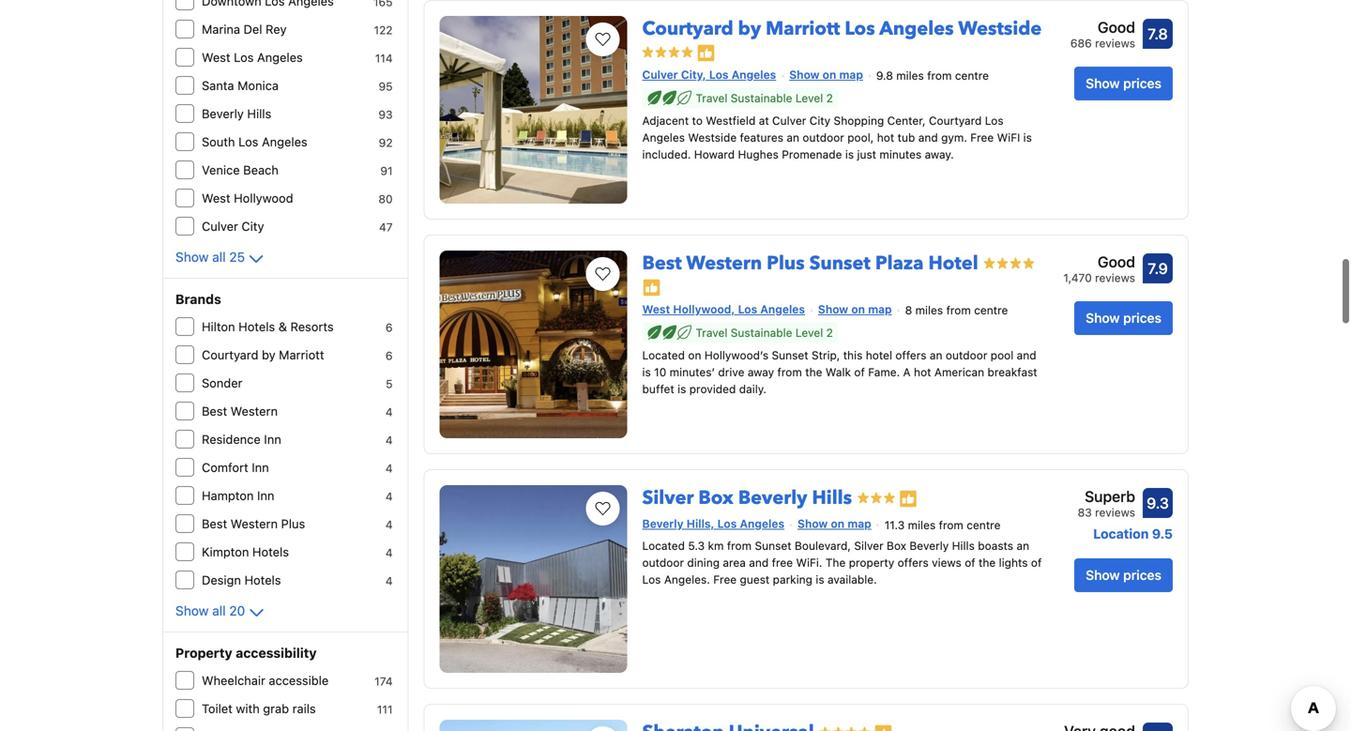 Task type: vqa. For each thing, say whether or not it's contained in the screenshot.


Task type: describe. For each thing, give the bounding box(es) containing it.
on for plus
[[852, 303, 866, 316]]

dining
[[688, 556, 720, 569]]

los up 'venice beach'
[[239, 135, 259, 149]]

provided
[[690, 383, 736, 396]]

gym.
[[942, 131, 968, 144]]

4 for best western plus
[[386, 518, 393, 531]]

outdoor inside located 5.3 km from sunset boulevard, silver box beverly hills boasts an outdoor dining area and free wifi. the property offers views of the lights of los angeles. free guest parking is available.
[[643, 556, 684, 569]]

adjacent to westfield at culver city shopping center, courtyard los angeles westside features an outdoor pool, hot tub and gym. free wifi is included. howard hughes promenade is just minutes away.
[[643, 114, 1033, 161]]

outdoor inside the adjacent to westfield at culver city shopping center, courtyard los angeles westside features an outdoor pool, hot tub and gym. free wifi is included. howard hughes promenade is just minutes away.
[[803, 131, 845, 144]]

culver for culver city, los angeles
[[643, 68, 678, 81]]

2 for sunset
[[827, 326, 834, 340]]

breakfast
[[988, 366, 1038, 379]]

show up boulevard,
[[798, 517, 828, 530]]

minutes
[[880, 148, 922, 161]]

show down 686 at the right top of page
[[1086, 76, 1121, 91]]

from for los
[[928, 69, 952, 82]]

hotels for design
[[245, 573, 281, 587]]

2 vertical spatial miles
[[908, 519, 936, 532]]

beverly left hills,
[[643, 517, 684, 530]]

west for west hollywood
[[202, 191, 231, 205]]

is right wifi
[[1024, 131, 1033, 144]]

1,470
[[1064, 271, 1093, 284]]

scored 7.8 element
[[1143, 19, 1174, 49]]

west hollywood, los angeles
[[643, 303, 805, 316]]

offers inside located on hollywood's sunset strip, this hotel offers an outdoor pool and is 10 minutes' drive away from the walk of fame. a hot american breakfast buffet is provided daily.
[[896, 349, 927, 362]]

resorts
[[291, 320, 334, 334]]

and inside located on hollywood's sunset strip, this hotel offers an outdoor pool and is 10 minutes' drive away from the walk of fame. a hot american breakfast buffet is provided daily.
[[1017, 349, 1037, 362]]

residence inn
[[202, 432, 281, 446]]

174
[[375, 675, 393, 688]]

95
[[379, 80, 393, 93]]

good for courtyard by marriott los angeles westside
[[1098, 18, 1136, 36]]

show prices button for westside
[[1075, 67, 1174, 100]]

travel sustainable level 2 for plus
[[696, 326, 834, 340]]

centre for westside
[[956, 69, 990, 82]]

with
[[236, 702, 260, 716]]

9.3
[[1147, 494, 1170, 512]]

courtyard by marriott
[[202, 348, 324, 362]]

guest
[[740, 573, 770, 586]]

map for hills
[[848, 517, 872, 530]]

show down '1,470'
[[1086, 310, 1121, 326]]

kimpton
[[202, 545, 249, 559]]

los inside the adjacent to westfield at culver city shopping center, courtyard los angeles westside features an outdoor pool, hot tub and gym. free wifi is included. howard hughes promenade is just minutes away.
[[985, 114, 1004, 127]]

10
[[655, 366, 667, 379]]

&
[[279, 320, 287, 334]]

strip,
[[812, 349, 841, 362]]

sustainable for western
[[731, 326, 793, 340]]

from inside located 5.3 km from sunset boulevard, silver box beverly hills boasts an outdoor dining area and free wifi. the property offers views of the lights of los angeles. free guest parking is available.
[[727, 539, 752, 552]]

inn for hampton inn
[[257, 489, 275, 503]]

los inside located 5.3 km from sunset boulevard, silver box beverly hills boasts an outdoor dining area and free wifi. the property offers views of the lights of los angeles. free guest parking is available.
[[643, 573, 661, 586]]

0 vertical spatial hills
[[247, 107, 272, 121]]

property
[[849, 556, 895, 569]]

wheelchair
[[202, 674, 266, 688]]

hampton
[[202, 489, 254, 503]]

0 vertical spatial silver
[[643, 485, 694, 511]]

sunset for strip,
[[772, 349, 809, 362]]

beach
[[243, 163, 279, 177]]

2 horizontal spatial of
[[1032, 556, 1042, 569]]

at
[[759, 114, 770, 127]]

pool
[[991, 349, 1014, 362]]

culver city, los angeles
[[643, 68, 777, 81]]

3 prices from the top
[[1124, 568, 1162, 583]]

scored 7.9 element
[[1143, 253, 1174, 284]]

buffet
[[643, 383, 675, 396]]

122
[[374, 23, 393, 37]]

del
[[244, 22, 262, 36]]

courtyard for courtyard by marriott los angeles westside
[[643, 16, 734, 42]]

located for 10
[[643, 349, 685, 362]]

11.3 miles from centre
[[885, 519, 1001, 532]]

4 for kimpton hotels
[[386, 546, 393, 560]]

by for courtyard by marriott los angeles westside
[[739, 16, 762, 42]]

80
[[379, 192, 393, 206]]

fame.
[[869, 366, 900, 379]]

beverly inside silver box beverly hills link
[[739, 485, 808, 511]]

beverly up 'south'
[[202, 107, 244, 121]]

93
[[379, 108, 393, 121]]

sonder
[[202, 376, 243, 390]]

los right hollywood,
[[738, 303, 758, 316]]

hilton hotels & resorts
[[202, 320, 334, 334]]

all for 20
[[212, 603, 226, 619]]

9.8
[[877, 69, 894, 82]]

111
[[377, 703, 393, 716]]

hotels for hilton
[[239, 320, 275, 334]]

los up km
[[718, 517, 737, 530]]

9.8 miles from centre
[[877, 69, 990, 82]]

beverly hills, los angeles
[[643, 517, 785, 530]]

culver inside the adjacent to westfield at culver city shopping center, courtyard los angeles westside features an outdoor pool, hot tub and gym. free wifi is included. howard hughes promenade is just minutes away.
[[773, 114, 807, 127]]

a
[[904, 366, 911, 379]]

2 horizontal spatial this property is part of our preferred partner programme. it is committed to providing commendable service and good value. it will pay us a higher commission if you make a booking. image
[[899, 490, 918, 508]]

best for best western
[[202, 404, 227, 418]]

courtyard by marriott los angeles westside image
[[440, 16, 628, 204]]

courtyard by marriott los angeles westside link
[[643, 8, 1042, 42]]

very good element
[[1065, 720, 1136, 731]]

marina
[[202, 22, 240, 36]]

best western plus
[[202, 517, 305, 531]]

1 vertical spatial city
[[242, 219, 264, 233]]

best for best western plus sunset plaza hotel
[[643, 251, 682, 276]]

an inside located on hollywood's sunset strip, this hotel offers an outdoor pool and is 10 minutes' drive away from the walk of fame. a hot american breakfast buffet is provided daily.
[[930, 349, 943, 362]]

promenade
[[782, 148, 843, 161]]

area
[[723, 556, 746, 569]]

sunset inside located 5.3 km from sunset boulevard, silver box beverly hills boasts an outdoor dining area and free wifi. the property offers views of the lights of los angeles. free guest parking is available.
[[755, 539, 792, 552]]

sunset for plaza
[[810, 251, 871, 276]]

91
[[381, 164, 393, 177]]

toilet with grab rails
[[202, 702, 316, 716]]

the inside located on hollywood's sunset strip, this hotel offers an outdoor pool and is 10 minutes' drive away from the walk of fame. a hot american breakfast buffet is provided daily.
[[806, 366, 823, 379]]

city,
[[681, 68, 707, 81]]

los right city,
[[710, 68, 729, 81]]

silver inside located 5.3 km from sunset boulevard, silver box beverly hills boasts an outdoor dining area and free wifi. the property offers views of the lights of los angeles. free guest parking is available.
[[855, 539, 884, 552]]

angeles up 9.8 miles from centre
[[880, 16, 954, 42]]

is down the minutes'
[[678, 383, 687, 396]]

show up strip,
[[819, 303, 849, 316]]

6 for courtyard by marriott
[[386, 349, 393, 362]]

9.5
[[1153, 526, 1174, 542]]

property accessibility
[[176, 645, 317, 661]]

3 show prices button from the top
[[1075, 559, 1174, 592]]

hills inside located 5.3 km from sunset boulevard, silver box beverly hills boasts an outdoor dining area and free wifi. the property offers views of the lights of los angeles. free guest parking is available.
[[953, 539, 975, 552]]

good for best western plus sunset plaza hotel
[[1098, 253, 1136, 271]]

to
[[692, 114, 703, 127]]

1 vertical spatial hills
[[813, 485, 853, 511]]

away
[[748, 366, 775, 379]]

hotel
[[929, 251, 979, 276]]

inn for residence inn
[[264, 432, 281, 446]]

best for best western plus
[[202, 517, 227, 531]]

angeles inside the adjacent to westfield at culver city shopping center, courtyard los angeles westside features an outdoor pool, hot tub and gym. free wifi is included. howard hughes promenade is just minutes away.
[[643, 131, 685, 144]]

away.
[[925, 148, 954, 161]]

property
[[176, 645, 233, 661]]

marriott for courtyard by marriott los angeles westside
[[766, 16, 841, 42]]

beverly hills
[[202, 107, 272, 121]]

show down courtyard by marriott los angeles westside
[[790, 68, 820, 81]]

city inside the adjacent to westfield at culver city shopping center, courtyard los angeles westside features an outdoor pool, hot tub and gym. free wifi is included. howard hughes promenade is just minutes away.
[[810, 114, 831, 127]]

good 1,470 reviews
[[1064, 253, 1136, 284]]

prices for westside
[[1124, 76, 1162, 91]]

good 686 reviews
[[1071, 18, 1136, 50]]

angeles down best western plus sunset plaza hotel
[[761, 303, 805, 316]]

map for sunset
[[869, 303, 892, 316]]

an inside located 5.3 km from sunset boulevard, silver box beverly hills boasts an outdoor dining area and free wifi. the property offers views of the lights of los angeles. free guest parking is available.
[[1017, 539, 1030, 552]]

courtyard inside the adjacent to westfield at culver city shopping center, courtyard los angeles westside features an outdoor pool, hot tub and gym. free wifi is included. howard hughes promenade is just minutes away.
[[929, 114, 982, 127]]

kimpton hotels
[[202, 545, 289, 559]]

show up brands
[[176, 249, 209, 265]]

howard
[[695, 148, 735, 161]]

superb
[[1085, 488, 1136, 506]]

is left just
[[846, 148, 854, 161]]

plus for best western plus
[[281, 517, 305, 531]]

travel for western
[[696, 326, 728, 340]]

20
[[229, 603, 245, 619]]

walk
[[826, 366, 852, 379]]

hampton inn
[[202, 489, 275, 503]]

level for plus
[[796, 326, 824, 340]]

angeles.
[[665, 573, 710, 586]]

92
[[379, 136, 393, 149]]

scored 8.4 element
[[1143, 723, 1174, 731]]

design hotels
[[202, 573, 281, 587]]

courtyard for courtyard by marriott
[[202, 348, 259, 362]]

25
[[229, 249, 245, 265]]

hilton
[[202, 320, 235, 334]]

grab
[[263, 702, 289, 716]]

on for marriott
[[823, 68, 837, 81]]

monica
[[238, 78, 279, 92]]

good element for westside
[[1071, 16, 1136, 38]]

westside inside the adjacent to westfield at culver city shopping center, courtyard los angeles westside features an outdoor pool, hot tub and gym. free wifi is included. howard hughes promenade is just minutes away.
[[688, 131, 737, 144]]

7.8
[[1148, 25, 1169, 43]]

outdoor inside located on hollywood's sunset strip, this hotel offers an outdoor pool and is 10 minutes' drive away from the walk of fame. a hot american breakfast buffet is provided daily.
[[946, 349, 988, 362]]

map for los
[[840, 68, 864, 81]]

venice beach
[[202, 163, 279, 177]]

1 horizontal spatial of
[[965, 556, 976, 569]]

los inside courtyard by marriott los angeles westside link
[[845, 16, 876, 42]]

shopping
[[834, 114, 885, 127]]

show prices for hotel
[[1086, 310, 1162, 326]]

drive
[[719, 366, 745, 379]]

47
[[379, 221, 393, 234]]

2 vertical spatial centre
[[967, 519, 1001, 532]]

best western plus sunset plaza hotel
[[643, 251, 979, 276]]



Task type: locate. For each thing, give the bounding box(es) containing it.
0 vertical spatial sustainable
[[731, 92, 793, 105]]

box up beverly hills, los angeles
[[699, 485, 734, 511]]

located up 10
[[643, 349, 685, 362]]

minutes'
[[670, 366, 715, 379]]

center,
[[888, 114, 926, 127]]

1 horizontal spatial westside
[[959, 16, 1042, 42]]

marriott for courtyard by marriott
[[279, 348, 324, 362]]

8
[[906, 304, 913, 317]]

travel down hollywood,
[[696, 326, 728, 340]]

plus up kimpton hotels
[[281, 517, 305, 531]]

1 vertical spatial sunset
[[772, 349, 809, 362]]

of right lights
[[1032, 556, 1042, 569]]

1 horizontal spatial courtyard
[[643, 16, 734, 42]]

and up breakfast
[[1017, 349, 1037, 362]]

plus up the west hollywood, los angeles
[[767, 251, 805, 276]]

travel for by
[[696, 92, 728, 105]]

1 vertical spatial good
[[1098, 253, 1136, 271]]

by up culver city, los angeles
[[739, 16, 762, 42]]

marriott
[[766, 16, 841, 42], [279, 348, 324, 362]]

2 vertical spatial show prices
[[1086, 568, 1162, 583]]

3 show prices from the top
[[1086, 568, 1162, 583]]

1 vertical spatial travel sustainable level 2
[[696, 326, 834, 340]]

culver right "at"
[[773, 114, 807, 127]]

level for marriott
[[796, 92, 824, 105]]

1 travel sustainable level 2 from the top
[[696, 92, 834, 105]]

western up kimpton hotels
[[231, 517, 278, 531]]

reviews inside 'superb 83 reviews'
[[1096, 506, 1136, 519]]

and
[[919, 131, 939, 144], [1017, 349, 1037, 362], [749, 556, 769, 569]]

angeles down "adjacent"
[[643, 131, 685, 144]]

0 horizontal spatial plus
[[281, 517, 305, 531]]

is inside located 5.3 km from sunset boulevard, silver box beverly hills boasts an outdoor dining area and free wifi. the property offers views of the lights of los angeles. free guest parking is available.
[[816, 573, 825, 586]]

1 vertical spatial marriott
[[279, 348, 324, 362]]

superb 83 reviews
[[1078, 488, 1136, 519]]

hills,
[[687, 517, 715, 530]]

2 horizontal spatial outdoor
[[946, 349, 988, 362]]

hills down the "monica"
[[247, 107, 272, 121]]

of
[[855, 366, 865, 379], [965, 556, 976, 569], [1032, 556, 1042, 569]]

2 show prices button from the top
[[1075, 301, 1174, 335]]

0 vertical spatial miles
[[897, 69, 925, 82]]

1 show prices button from the top
[[1075, 67, 1174, 100]]

show prices button down good 1,470 reviews
[[1075, 301, 1174, 335]]

1 vertical spatial silver
[[855, 539, 884, 552]]

western for best western plus sunset plaza hotel
[[687, 251, 762, 276]]

1 vertical spatial westside
[[688, 131, 737, 144]]

5
[[386, 377, 393, 391]]

1 vertical spatial good element
[[1064, 251, 1136, 273]]

level up the adjacent to westfield at culver city shopping center, courtyard los angeles westside features an outdoor pool, hot tub and gym. free wifi is included. howard hughes promenade is just minutes away.
[[796, 92, 824, 105]]

1 reviews from the top
[[1096, 37, 1136, 50]]

0 horizontal spatial of
[[855, 366, 865, 379]]

4 for best western
[[386, 406, 393, 419]]

located inside located on hollywood's sunset strip, this hotel offers an outdoor pool and is 10 minutes' drive away from the walk of fame. a hot american breakfast buffet is provided daily.
[[643, 349, 685, 362]]

1 horizontal spatial plus
[[767, 251, 805, 276]]

offers
[[896, 349, 927, 362], [898, 556, 929, 569]]

hotels down kimpton hotels
[[245, 573, 281, 587]]

0 horizontal spatial and
[[749, 556, 769, 569]]

7.9
[[1148, 260, 1169, 277]]

sunset
[[810, 251, 871, 276], [772, 349, 809, 362], [755, 539, 792, 552]]

from for sunset
[[947, 304, 972, 317]]

2 horizontal spatial and
[[1017, 349, 1037, 362]]

los down the marina del rey
[[234, 50, 254, 64]]

6 for hilton hotels & resorts
[[386, 321, 393, 334]]

free inside located 5.3 km from sunset boulevard, silver box beverly hills boasts an outdoor dining area and free wifi. the property offers views of the lights of los angeles. free guest parking is available.
[[714, 573, 737, 586]]

western
[[687, 251, 762, 276], [231, 404, 278, 418], [231, 517, 278, 531]]

free
[[772, 556, 793, 569]]

santa
[[202, 78, 234, 92]]

4 4 from the top
[[386, 490, 393, 503]]

show prices
[[1086, 76, 1162, 91], [1086, 310, 1162, 326], [1086, 568, 1162, 583]]

show prices button for hotel
[[1075, 301, 1174, 335]]

2 good from the top
[[1098, 253, 1136, 271]]

0 horizontal spatial by
[[262, 348, 276, 362]]

centre for hotel
[[975, 304, 1009, 317]]

angeles up "at"
[[732, 68, 777, 81]]

culver left city,
[[643, 68, 678, 81]]

from down hotel
[[947, 304, 972, 317]]

box inside located 5.3 km from sunset boulevard, silver box beverly hills boasts an outdoor dining area and free wifi. the property offers views of the lights of los angeles. free guest parking is available.
[[887, 539, 907, 552]]

show all 20
[[176, 603, 245, 619]]

west left hollywood,
[[643, 303, 671, 316]]

0 vertical spatial located
[[643, 349, 685, 362]]

free
[[971, 131, 994, 144], [714, 573, 737, 586]]

2 vertical spatial hotels
[[245, 573, 281, 587]]

silver up property
[[855, 539, 884, 552]]

boasts
[[978, 539, 1014, 552]]

daily.
[[740, 383, 767, 396]]

2 6 from the top
[[386, 349, 393, 362]]

0 vertical spatial hot
[[878, 131, 895, 144]]

0 horizontal spatial hot
[[878, 131, 895, 144]]

1 horizontal spatial the
[[979, 556, 996, 569]]

venice
[[202, 163, 240, 177]]

show all 25 button
[[176, 248, 268, 270]]

1 vertical spatial 6
[[386, 349, 393, 362]]

an
[[787, 131, 800, 144], [930, 349, 943, 362], [1017, 539, 1030, 552]]

show prices for westside
[[1086, 76, 1162, 91]]

2 for los
[[827, 92, 834, 105]]

1 all from the top
[[212, 249, 226, 265]]

westside up 9.8 miles from centre
[[959, 16, 1042, 42]]

los up wifi
[[985, 114, 1004, 127]]

culver
[[643, 68, 678, 81], [773, 114, 807, 127], [202, 219, 238, 233]]

this property is part of our preferred partner programme. it is committed to providing commendable service and good value. it will pay us a higher commission if you make a booking. image
[[697, 43, 716, 62], [643, 278, 661, 297], [899, 490, 918, 508], [875, 724, 893, 731], [875, 724, 893, 731]]

silver box beverly hills image
[[440, 485, 628, 673]]

this property is part of our preferred partner programme. it is committed to providing commendable service and good value. it will pay us a higher commission if you make a booking. image up 11.3
[[899, 490, 918, 508]]

prices for hotel
[[1124, 310, 1162, 326]]

all for 25
[[212, 249, 226, 265]]

2 reviews from the top
[[1096, 271, 1136, 284]]

1 vertical spatial and
[[1017, 349, 1037, 362]]

from inside located on hollywood's sunset strip, this hotel offers an outdoor pool and is 10 minutes' drive away from the walk of fame. a hot american breakfast buffet is provided daily.
[[778, 366, 803, 379]]

silver box beverly hills
[[643, 485, 853, 511]]

0 vertical spatial free
[[971, 131, 994, 144]]

included.
[[643, 148, 691, 161]]

best western plus sunset plaza hotel link
[[643, 243, 979, 276]]

2 vertical spatial courtyard
[[202, 348, 259, 362]]

comfort
[[202, 460, 248, 475]]

1 4 from the top
[[386, 406, 393, 419]]

2 vertical spatial prices
[[1124, 568, 1162, 583]]

show down the design
[[176, 603, 209, 619]]

2 vertical spatial outdoor
[[643, 556, 684, 569]]

south
[[202, 135, 235, 149]]

miles right 8
[[916, 304, 944, 317]]

good element left scored 7.9 "element"
[[1064, 251, 1136, 273]]

0 vertical spatial plus
[[767, 251, 805, 276]]

the inside located 5.3 km from sunset boulevard, silver box beverly hills boasts an outdoor dining area and free wifi. the property offers views of the lights of los angeles. free guest parking is available.
[[979, 556, 996, 569]]

culver for culver city
[[202, 219, 238, 233]]

located inside located 5.3 km from sunset boulevard, silver box beverly hills boasts an outdoor dining area and free wifi. the property offers views of the lights of los angeles. free guest parking is available.
[[643, 539, 685, 552]]

outdoor up american
[[946, 349, 988, 362]]

an up american
[[930, 349, 943, 362]]

0 horizontal spatial culver
[[202, 219, 238, 233]]

of inside located on hollywood's sunset strip, this hotel offers an outdoor pool and is 10 minutes' drive away from the walk of fame. a hot american breakfast buffet is provided daily.
[[855, 366, 865, 379]]

inn for comfort inn
[[252, 460, 269, 475]]

1 horizontal spatial outdoor
[[803, 131, 845, 144]]

2 4 from the top
[[386, 434, 393, 447]]

show prices button
[[1075, 67, 1174, 100], [1075, 301, 1174, 335], [1075, 559, 1174, 592]]

offers inside located 5.3 km from sunset boulevard, silver box beverly hills boasts an outdoor dining area and free wifi. the property offers views of the lights of los angeles. free guest parking is available.
[[898, 556, 929, 569]]

good element for hotel
[[1064, 251, 1136, 273]]

0 horizontal spatial outdoor
[[643, 556, 684, 569]]

good inside good 1,470 reviews
[[1098, 253, 1136, 271]]

1 prices from the top
[[1124, 76, 1162, 91]]

this property is part of our preferred partner programme. it is committed to providing commendable service and good value. it will pay us a higher commission if you make a booking. image up the west hollywood, los angeles
[[643, 278, 661, 297]]

2 sustainable from the top
[[731, 326, 793, 340]]

0 horizontal spatial courtyard
[[202, 348, 259, 362]]

show on map for sunset
[[819, 303, 892, 316]]

0 vertical spatial show prices
[[1086, 76, 1162, 91]]

the
[[806, 366, 823, 379], [979, 556, 996, 569]]

good left 7.8
[[1098, 18, 1136, 36]]

0 horizontal spatial box
[[699, 485, 734, 511]]

silver up hills,
[[643, 485, 694, 511]]

0 vertical spatial inn
[[264, 432, 281, 446]]

and up away.
[[919, 131, 939, 144]]

los up shopping
[[845, 16, 876, 42]]

1 vertical spatial travel
[[696, 326, 728, 340]]

angeles down silver box beverly hills
[[740, 517, 785, 530]]

show on map for los
[[790, 68, 864, 81]]

located 5.3 km from sunset boulevard, silver box beverly hills boasts an outdoor dining area and free wifi. the property offers views of the lights of los angeles. free guest parking is available.
[[643, 539, 1042, 586]]

0 vertical spatial show prices button
[[1075, 67, 1174, 100]]

all left the '20'
[[212, 603, 226, 619]]

from for hills
[[939, 519, 964, 532]]

hotels for kimpton
[[253, 545, 289, 559]]

angeles down rey
[[257, 50, 303, 64]]

good element
[[1071, 16, 1136, 38], [1064, 251, 1136, 273]]

1 6 from the top
[[386, 321, 393, 334]]

0 vertical spatial travel
[[696, 92, 728, 105]]

0 vertical spatial outdoor
[[803, 131, 845, 144]]

show prices button down good 686 reviews at the right top of the page
[[1075, 67, 1174, 100]]

all inside show all 25 dropdown button
[[212, 249, 226, 265]]

culver city
[[202, 219, 264, 233]]

this property is part of our preferred partner programme. it is committed to providing commendable service and good value. it will pay us a higher commission if you make a booking. image for best
[[643, 278, 661, 297]]

western for best western
[[231, 404, 278, 418]]

prices down 7.8
[[1124, 76, 1162, 91]]

1 vertical spatial courtyard
[[929, 114, 982, 127]]

all
[[212, 249, 226, 265], [212, 603, 226, 619]]

tub
[[898, 131, 916, 144]]

just
[[858, 148, 877, 161]]

2 vertical spatial hills
[[953, 539, 975, 552]]

2 prices from the top
[[1124, 310, 1162, 326]]

4 for residence inn
[[386, 434, 393, 447]]

western for best western plus
[[231, 517, 278, 531]]

wifi
[[998, 131, 1021, 144]]

toilet
[[202, 702, 233, 716]]

beverly up beverly hills, los angeles
[[739, 485, 808, 511]]

location
[[1094, 526, 1149, 542]]

8 miles from centre
[[906, 304, 1009, 317]]

2 travel sustainable level 2 from the top
[[696, 326, 834, 340]]

hughes
[[738, 148, 779, 161]]

1 level from the top
[[796, 92, 824, 105]]

reviews right 686 at the right top of page
[[1096, 37, 1136, 50]]

inn up best western plus
[[257, 489, 275, 503]]

travel
[[696, 92, 728, 105], [696, 326, 728, 340]]

angeles up beach
[[262, 135, 308, 149]]

11.3
[[885, 519, 905, 532]]

show all 20 button
[[176, 602, 268, 624]]

of down this
[[855, 366, 865, 379]]

is left 10
[[643, 366, 651, 379]]

hotel
[[866, 349, 893, 362]]

1 horizontal spatial this property is part of our preferred partner programme. it is committed to providing commendable service and good value. it will pay us a higher commission if you make a booking. image
[[697, 43, 716, 62]]

show prices down good 686 reviews at the right top of the page
[[1086, 76, 1162, 91]]

0 vertical spatial best
[[643, 251, 682, 276]]

centre up the boasts in the right bottom of the page
[[967, 519, 1001, 532]]

free inside the adjacent to westfield at culver city shopping center, courtyard los angeles westside features an outdoor pool, hot tub and gym. free wifi is included. howard hughes promenade is just minutes away.
[[971, 131, 994, 144]]

hot inside located on hollywood's sunset strip, this hotel offers an outdoor pool and is 10 minutes' drive away from the walk of fame. a hot american breakfast buffet is provided daily.
[[914, 366, 932, 379]]

show on map for hills
[[798, 517, 872, 530]]

2 horizontal spatial an
[[1017, 539, 1030, 552]]

by
[[739, 16, 762, 42], [262, 348, 276, 362]]

1 vertical spatial free
[[714, 573, 737, 586]]

1 vertical spatial outdoor
[[946, 349, 988, 362]]

0 vertical spatial prices
[[1124, 76, 1162, 91]]

this property is part of our preferred partner programme. it is committed to providing commendable service and good value. it will pay us a higher commission if you make a booking. image up culver city, los angeles
[[697, 43, 716, 62]]

inn right residence
[[264, 432, 281, 446]]

0 vertical spatial offers
[[896, 349, 927, 362]]

2 horizontal spatial courtyard
[[929, 114, 982, 127]]

is
[[1024, 131, 1033, 144], [846, 148, 854, 161], [643, 366, 651, 379], [678, 383, 687, 396], [816, 573, 825, 586]]

miles for plaza
[[916, 304, 944, 317]]

free left wifi
[[971, 131, 994, 144]]

from
[[928, 69, 952, 82], [947, 304, 972, 317], [778, 366, 803, 379], [939, 519, 964, 532], [727, 539, 752, 552]]

and inside located 5.3 km from sunset boulevard, silver box beverly hills boasts an outdoor dining area and free wifi. the property offers views of the lights of los angeles. free guest parking is available.
[[749, 556, 769, 569]]

0 vertical spatial reviews
[[1096, 37, 1136, 50]]

0 horizontal spatial marriott
[[279, 348, 324, 362]]

5.3
[[688, 539, 705, 552]]

1 vertical spatial offers
[[898, 556, 929, 569]]

good inside good 686 reviews
[[1098, 18, 1136, 36]]

city up promenade
[[810, 114, 831, 127]]

1 vertical spatial plus
[[281, 517, 305, 531]]

4 for design hotels
[[386, 575, 393, 588]]

1 sustainable from the top
[[731, 92, 793, 105]]

this property is part of our preferred partner programme. it is committed to providing commendable service and good value. it will pay us a higher commission if you make a booking. image for courtyard
[[697, 43, 716, 62]]

best down sonder
[[202, 404, 227, 418]]

best up hollywood,
[[643, 251, 682, 276]]

1 vertical spatial centre
[[975, 304, 1009, 317]]

travel sustainable level 2 up "at"
[[696, 92, 834, 105]]

2 vertical spatial culver
[[202, 219, 238, 233]]

this property is part of our preferred partner programme. it is committed to providing commendable service and good value. it will pay us a higher commission if you make a booking. image
[[697, 43, 716, 62], [643, 278, 661, 297], [899, 490, 918, 508]]

an inside the adjacent to westfield at culver city shopping center, courtyard los angeles westside features an outdoor pool, hot tub and gym. free wifi is included. howard hughes promenade is just minutes away.
[[787, 131, 800, 144]]

1 vertical spatial sustainable
[[731, 326, 793, 340]]

hills up 'views' on the right bottom
[[953, 539, 975, 552]]

2 vertical spatial map
[[848, 517, 872, 530]]

located left 5.3
[[643, 539, 685, 552]]

sunset inside located on hollywood's sunset strip, this hotel offers an outdoor pool and is 10 minutes' drive away from the walk of fame. a hot american breakfast buffet is provided daily.
[[772, 349, 809, 362]]

level
[[796, 92, 824, 105], [796, 326, 824, 340]]

beverly inside located 5.3 km from sunset boulevard, silver box beverly hills boasts an outdoor dining area and free wifi. the property offers views of the lights of los angeles. free guest parking is available.
[[910, 539, 949, 552]]

los left angeles.
[[643, 573, 661, 586]]

westside
[[959, 16, 1042, 42], [688, 131, 737, 144]]

scored 9.3 element
[[1143, 488, 1174, 518]]

2 all from the top
[[212, 603, 226, 619]]

reviews for courtyard by marriott los angeles westside
[[1096, 37, 1136, 50]]

reviews for best western plus sunset plaza hotel
[[1096, 271, 1136, 284]]

0 horizontal spatial the
[[806, 366, 823, 379]]

west down venice
[[202, 191, 231, 205]]

on up this
[[852, 303, 866, 316]]

3 4 from the top
[[386, 462, 393, 475]]

on down courtyard by marriott los angeles westside
[[823, 68, 837, 81]]

hotels left &
[[239, 320, 275, 334]]

1 good from the top
[[1098, 18, 1136, 36]]

west for west hollywood, los angeles
[[643, 303, 671, 316]]

free down area
[[714, 573, 737, 586]]

box down 11.3
[[887, 539, 907, 552]]

prices down the "7.9"
[[1124, 310, 1162, 326]]

rey
[[266, 22, 287, 36]]

1 horizontal spatial culver
[[643, 68, 678, 81]]

on for beverly
[[831, 517, 845, 530]]

0 vertical spatial hotels
[[239, 320, 275, 334]]

2 2 from the top
[[827, 326, 834, 340]]

show prices down good 1,470 reviews
[[1086, 310, 1162, 326]]

this
[[844, 349, 863, 362]]

parking
[[773, 573, 813, 586]]

0 vertical spatial westside
[[959, 16, 1042, 42]]

located
[[643, 349, 685, 362], [643, 539, 685, 552]]

and up guest
[[749, 556, 769, 569]]

0 vertical spatial and
[[919, 131, 939, 144]]

city down west hollywood
[[242, 219, 264, 233]]

6 4 from the top
[[386, 546, 393, 560]]

1 2 from the top
[[827, 92, 834, 105]]

0 vertical spatial by
[[739, 16, 762, 42]]

1 horizontal spatial and
[[919, 131, 939, 144]]

map left 11.3
[[848, 517, 872, 530]]

0 vertical spatial city
[[810, 114, 831, 127]]

beverly up 'views' on the right bottom
[[910, 539, 949, 552]]

offers left 'views' on the right bottom
[[898, 556, 929, 569]]

0 horizontal spatial hills
[[247, 107, 272, 121]]

miles for angeles
[[897, 69, 925, 82]]

an up lights
[[1017, 539, 1030, 552]]

courtyard
[[643, 16, 734, 42], [929, 114, 982, 127], [202, 348, 259, 362]]

beverly
[[202, 107, 244, 121], [739, 485, 808, 511], [643, 517, 684, 530], [910, 539, 949, 552]]

4 for hampton inn
[[386, 490, 393, 503]]

hotels down best western plus
[[253, 545, 289, 559]]

0 horizontal spatial free
[[714, 573, 737, 586]]

2 located from the top
[[643, 539, 685, 552]]

7 4 from the top
[[386, 575, 393, 588]]

reviews right '1,470'
[[1096, 271, 1136, 284]]

marina del rey
[[202, 22, 287, 36]]

3 reviews from the top
[[1096, 506, 1136, 519]]

travel down culver city, los angeles
[[696, 92, 728, 105]]

1 travel from the top
[[696, 92, 728, 105]]

114
[[375, 52, 393, 65]]

0 vertical spatial this property is part of our preferred partner programme. it is committed to providing commendable service and good value. it will pay us a higher commission if you make a booking. image
[[697, 43, 716, 62]]

by for courtyard by marriott
[[262, 348, 276, 362]]

and inside the adjacent to westfield at culver city shopping center, courtyard los angeles westside features an outdoor pool, hot tub and gym. free wifi is included. howard hughes promenade is just minutes away.
[[919, 131, 939, 144]]

1 horizontal spatial hills
[[813, 485, 853, 511]]

sustainable for by
[[731, 92, 793, 105]]

on inside located on hollywood's sunset strip, this hotel offers an outdoor pool and is 10 minutes' drive away from the walk of fame. a hot american breakfast buffet is provided daily.
[[688, 349, 702, 362]]

2 travel from the top
[[696, 326, 728, 340]]

reviews inside good 1,470 reviews
[[1096, 271, 1136, 284]]

2 vertical spatial show on map
[[798, 517, 872, 530]]

1 vertical spatial inn
[[252, 460, 269, 475]]

hollywood
[[234, 191, 293, 205]]

rails
[[293, 702, 316, 716]]

2 vertical spatial west
[[643, 303, 671, 316]]

lights
[[1000, 556, 1029, 569]]

0 horizontal spatial this property is part of our preferred partner programme. it is committed to providing commendable service and good value. it will pay us a higher commission if you make a booking. image
[[643, 278, 661, 297]]

1 vertical spatial hot
[[914, 366, 932, 379]]

4 for comfort inn
[[386, 462, 393, 475]]

hot inside the adjacent to westfield at culver city shopping center, courtyard los angeles westside features an outdoor pool, hot tub and gym. free wifi is included. howard hughes promenade is just minutes away.
[[878, 131, 895, 144]]

hot left "tub"
[[878, 131, 895, 144]]

1 vertical spatial located
[[643, 539, 685, 552]]

centre up pool
[[975, 304, 1009, 317]]

available.
[[828, 573, 877, 586]]

reviews inside good 686 reviews
[[1096, 37, 1136, 50]]

of right 'views' on the right bottom
[[965, 556, 976, 569]]

0 vertical spatial show on map
[[790, 68, 864, 81]]

show on map up boulevard,
[[798, 517, 872, 530]]

1 horizontal spatial silver
[[855, 539, 884, 552]]

westside up 'howard'
[[688, 131, 737, 144]]

1 vertical spatial all
[[212, 603, 226, 619]]

2 vertical spatial western
[[231, 517, 278, 531]]

centre up the gym.
[[956, 69, 990, 82]]

0 vertical spatial level
[[796, 92, 824, 105]]

0 vertical spatial good element
[[1071, 16, 1136, 38]]

miles right the 9.8
[[897, 69, 925, 82]]

inn down residence inn
[[252, 460, 269, 475]]

courtyard up city,
[[643, 16, 734, 42]]

5 4 from the top
[[386, 518, 393, 531]]

west for west los angeles
[[202, 50, 231, 64]]

all inside show all 20 dropdown button
[[212, 603, 226, 619]]

plus
[[767, 251, 805, 276], [281, 517, 305, 531]]

1 located from the top
[[643, 349, 685, 362]]

0 vertical spatial an
[[787, 131, 800, 144]]

1 show prices from the top
[[1086, 76, 1162, 91]]

residence
[[202, 432, 261, 446]]

sunset up free
[[755, 539, 792, 552]]

1 vertical spatial west
[[202, 191, 231, 205]]

hollywood's
[[705, 349, 769, 362]]

superb element
[[1078, 485, 1136, 508]]

show on map down courtyard by marriott los angeles westside
[[790, 68, 864, 81]]

good left the "7.9"
[[1098, 253, 1136, 271]]

hotels
[[239, 320, 275, 334], [253, 545, 289, 559], [245, 573, 281, 587]]

hot right a
[[914, 366, 932, 379]]

from up area
[[727, 539, 752, 552]]

hills up boulevard,
[[813, 485, 853, 511]]

0 vertical spatial map
[[840, 68, 864, 81]]

american
[[935, 366, 985, 379]]

travel sustainable level 2 up hollywood's
[[696, 326, 834, 340]]

best western plus sunset plaza hotel image
[[440, 251, 628, 438]]

0 vertical spatial all
[[212, 249, 226, 265]]

0 vertical spatial box
[[699, 485, 734, 511]]

1 horizontal spatial city
[[810, 114, 831, 127]]

2 show prices from the top
[[1086, 310, 1162, 326]]

1 vertical spatial the
[[979, 556, 996, 569]]

1 horizontal spatial marriott
[[766, 16, 841, 42]]

1 vertical spatial 2
[[827, 326, 834, 340]]

show down location
[[1086, 568, 1121, 583]]

travel sustainable level 2 for marriott
[[696, 92, 834, 105]]

2 vertical spatial an
[[1017, 539, 1030, 552]]

plus for best western plus sunset plaza hotel
[[767, 251, 805, 276]]

2 level from the top
[[796, 326, 824, 340]]

best up 'kimpton'
[[202, 517, 227, 531]]

4
[[386, 406, 393, 419], [386, 434, 393, 447], [386, 462, 393, 475], [386, 490, 393, 503], [386, 518, 393, 531], [386, 546, 393, 560], [386, 575, 393, 588]]

located for dining
[[643, 539, 685, 552]]

2 horizontal spatial culver
[[773, 114, 807, 127]]

1 vertical spatial show prices
[[1086, 310, 1162, 326]]

1 vertical spatial show on map
[[819, 303, 892, 316]]



